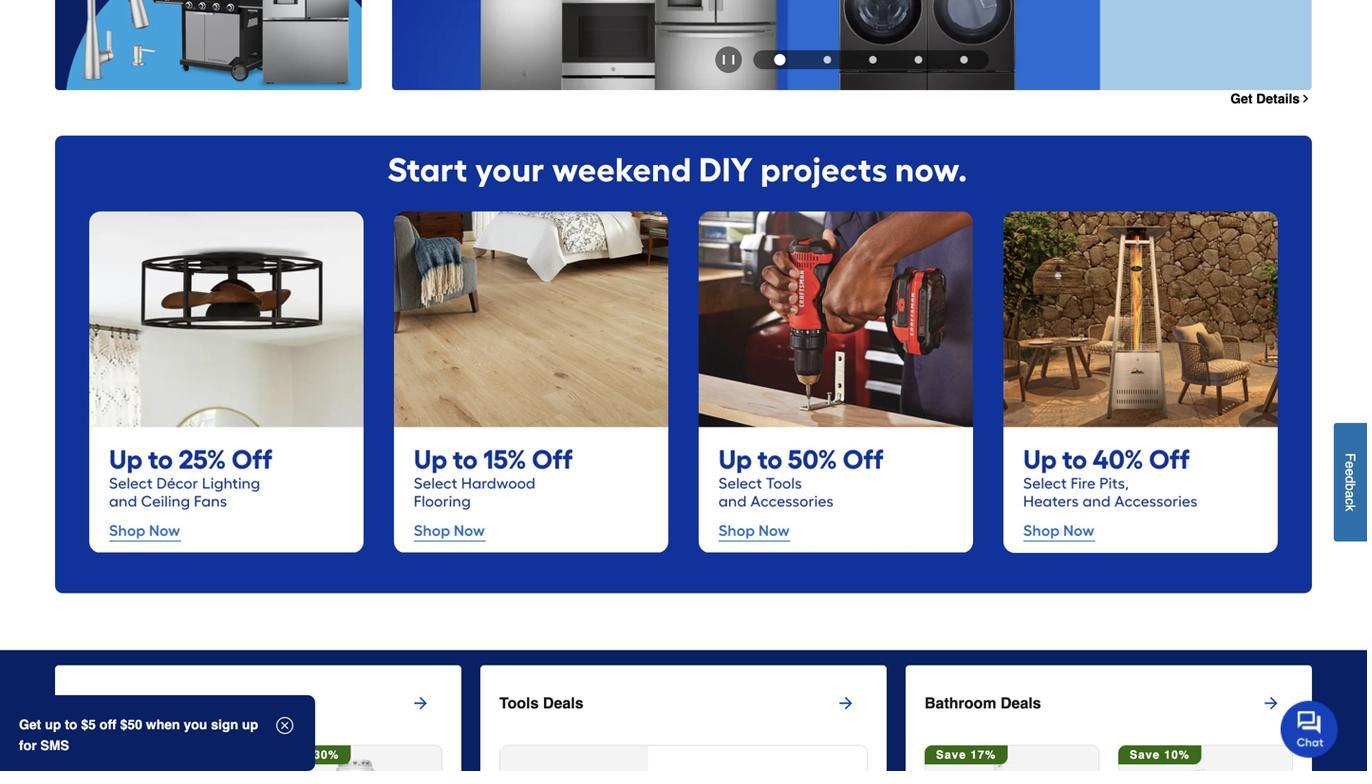 Task type: describe. For each thing, give the bounding box(es) containing it.
up to 40 percent off select fire pits, heaters and accessories. image
[[1004, 212, 1278, 553]]

sms
[[40, 739, 69, 754]]

sign
[[211, 718, 238, 733]]

get details link
[[1231, 91, 1312, 106]]

deals for bathroom deals
[[1001, 695, 1041, 713]]

30%
[[314, 749, 339, 762]]

bathroom deals link
[[925, 681, 1312, 727]]

save 10% link
[[1118, 746, 1292, 772]]

save 17% link
[[925, 746, 1098, 772]]

c
[[1343, 499, 1358, 505]]

tools
[[499, 695, 539, 713]]

start your weekend diy projects now. image
[[55, 136, 1312, 193]]

bathroom
[[925, 695, 996, 713]]

scroll to item #3 element
[[850, 56, 896, 63]]

save 30% link
[[268, 746, 441, 772]]

deals for tools deals
[[543, 695, 584, 713]]

arrow right image for tools deals
[[836, 695, 855, 714]]

$5
[[81, 718, 96, 733]]

black banner image
[[55, 576, 1312, 594]]

a
[[1343, 491, 1358, 499]]

bathroom image for save 17%
[[977, 758, 1047, 772]]

bathroom deals
[[925, 695, 1041, 713]]

chevron right image
[[1300, 93, 1312, 105]]

2 save from the left
[[936, 749, 967, 762]]

save for bathroom deals
[[1130, 749, 1160, 762]]

chat invite button image
[[1281, 701, 1339, 759]]

you
[[184, 718, 207, 733]]

scroll to item #4 element
[[896, 56, 941, 63]]

save 10%
[[1130, 749, 1190, 762]]

get for get details
[[1231, 91, 1253, 106]]

$50
[[120, 718, 142, 733]]

2 up from the left
[[242, 718, 258, 733]]

get details
[[1231, 91, 1300, 106]]

1 up from the left
[[45, 718, 61, 733]]

2 e from the top
[[1343, 469, 1358, 476]]

17%
[[971, 749, 996, 762]]

get for get up to $5 off $50 when you sign up for sms
[[19, 718, 41, 733]]

up to 50 percent off select tools and accessories. image
[[699, 212, 973, 553]]

get up to $5 off $50 when you sign up for sms
[[19, 718, 258, 754]]

up to 35 percent off select major appliances. offer ends 2/7/24. image
[[392, 0, 1312, 90]]

save 17%
[[936, 749, 996, 762]]



Task type: locate. For each thing, give the bounding box(es) containing it.
0 vertical spatial get
[[1231, 91, 1253, 106]]

save 30%
[[279, 749, 339, 762]]

e up "d"
[[1343, 462, 1358, 469]]

appliances
[[74, 695, 155, 713]]

1 horizontal spatial deals
[[543, 695, 584, 713]]

arrow right image inside tools deals link
[[836, 695, 855, 714]]

bathroom image
[[977, 758, 1047, 772], [1171, 758, 1241, 772]]

save left 10%
[[1130, 749, 1160, 762]]

d
[[1343, 476, 1358, 484]]

save
[[279, 749, 310, 762], [936, 749, 967, 762], [1130, 749, 1160, 762]]

2 horizontal spatial deals
[[1001, 695, 1041, 713]]

f
[[1343, 453, 1358, 462]]

up to 25 percent off select decor lighting and ceiling fans. image
[[89, 212, 364, 553]]

up left to on the left bottom
[[45, 718, 61, 733]]

up right sign
[[242, 718, 258, 733]]

get left details
[[1231, 91, 1253, 106]]

deals right tools
[[543, 695, 584, 713]]

2 bathroom image from the left
[[1171, 758, 1241, 772]]

to
[[65, 718, 77, 733]]

save left 30%
[[279, 749, 310, 762]]

appliances deals link
[[74, 681, 461, 727]]

1 deals from the left
[[159, 695, 200, 713]]

deals
[[159, 695, 200, 713], [543, 695, 584, 713], [1001, 695, 1041, 713]]

e up 'b'
[[1343, 469, 1358, 476]]

1 vertical spatial get
[[19, 718, 41, 733]]

off
[[99, 718, 116, 733]]

bathroom image inside save 10% link
[[1171, 758, 1241, 772]]

3 deals from the left
[[1001, 695, 1041, 713]]

arrow right image
[[411, 695, 430, 714], [836, 695, 855, 714]]

bathroom image inside the save 17% link
[[977, 758, 1047, 772]]

appliances image
[[320, 758, 390, 772]]

0 horizontal spatial arrow right image
[[411, 695, 430, 714]]

scroll to item #2 element
[[805, 56, 850, 63]]

deals inside "link"
[[1001, 695, 1041, 713]]

f e e d b a c k
[[1343, 453, 1358, 512]]

1 arrow right image from the left
[[411, 695, 430, 714]]

2 deals from the left
[[543, 695, 584, 713]]

f e e d b a c k button
[[1334, 423, 1367, 542]]

deals up you
[[159, 695, 200, 713]]

2 arrow right image from the left
[[836, 695, 855, 714]]

deals up the save 17% link at the right bottom
[[1001, 695, 1041, 713]]

appliances deals
[[74, 695, 200, 713]]

tools deals link
[[499, 681, 887, 727]]

1 horizontal spatial get
[[1231, 91, 1253, 106]]

0 horizontal spatial save
[[279, 749, 310, 762]]

get
[[1231, 91, 1253, 106], [19, 718, 41, 733]]

1 horizontal spatial arrow right image
[[836, 695, 855, 714]]

2 horizontal spatial save
[[1130, 749, 1160, 762]]

lowe's super bowl 58 deal days. find everything you need to host the best super bowl 58 party. image
[[55, 0, 362, 90]]

tools deals
[[499, 695, 584, 713]]

get up for
[[19, 718, 41, 733]]

up to 15 percent off select hardwood flooring. image
[[394, 212, 668, 553]]

arrow right image for appliances deals
[[411, 695, 430, 714]]

details
[[1256, 91, 1300, 106]]

bathroom image for save 10%
[[1171, 758, 1241, 772]]

1 horizontal spatial save
[[936, 749, 967, 762]]

1 horizontal spatial up
[[242, 718, 258, 733]]

get inside get up to $5 off $50 when you sign up for sms
[[19, 718, 41, 733]]

e
[[1343, 462, 1358, 469], [1343, 469, 1358, 476]]

0 horizontal spatial up
[[45, 718, 61, 733]]

k
[[1343, 505, 1358, 512]]

when
[[146, 718, 180, 733]]

1 bathroom image from the left
[[977, 758, 1047, 772]]

0 horizontal spatial deals
[[159, 695, 200, 713]]

1 e from the top
[[1343, 462, 1358, 469]]

scroll to item #5 element
[[941, 56, 987, 63]]

10%
[[1164, 749, 1190, 762]]

1 save from the left
[[279, 749, 310, 762]]

arrow right image inside appliances deals link
[[411, 695, 430, 714]]

3 save from the left
[[1130, 749, 1160, 762]]

for
[[19, 739, 37, 754]]

up
[[45, 718, 61, 733], [242, 718, 258, 733]]

0 horizontal spatial bathroom image
[[977, 758, 1047, 772]]

deals for appliances deals
[[159, 695, 200, 713]]

b
[[1343, 484, 1358, 491]]

scroll to item #1 element
[[755, 54, 805, 65]]

0 horizontal spatial get
[[19, 718, 41, 733]]

arrow right image
[[1262, 695, 1281, 714]]

1 horizontal spatial bathroom image
[[1171, 758, 1241, 772]]

save left 17%
[[936, 749, 967, 762]]

save for appliances deals
[[279, 749, 310, 762]]



Task type: vqa. For each thing, say whether or not it's contained in the screenshot.
4.5
no



